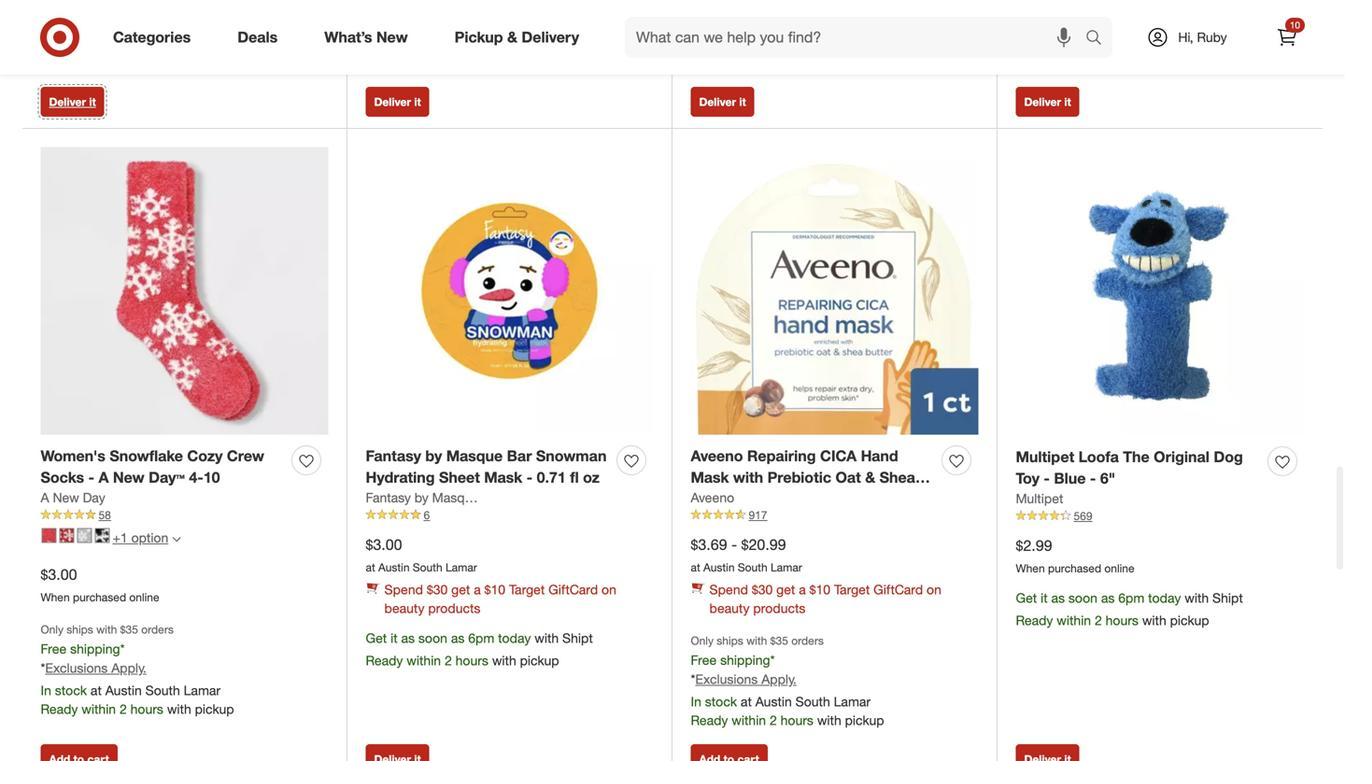 Task type: locate. For each thing, give the bounding box(es) containing it.
$3.00 inside $3.00 when purchased online
[[41, 566, 77, 584]]

6 link
[[366, 507, 654, 524]]

1 horizontal spatial target
[[834, 582, 870, 598]]

exclusions
[[45, 660, 108, 677], [696, 672, 758, 688]]

when inside $3.00 when purchased online
[[41, 590, 70, 604]]

delivery
[[522, 28, 579, 46]]

women's snowflake cozy crew socks - a new day™ 4-10 image
[[41, 147, 328, 435], [41, 147, 328, 435]]

0 horizontal spatial $10
[[485, 582, 506, 598]]

women's
[[41, 447, 105, 465]]

1 spend $30 get a $10 target giftcard on beauty products from the left
[[384, 582, 617, 617]]

2 fantasy from the top
[[366, 489, 411, 506]]

$3.00
[[366, 536, 402, 554], [41, 566, 77, 584]]

multipet for multipet
[[1016, 490, 1064, 507]]

deliver it for get it as soon as 6pm today
[[49, 95, 96, 109]]

0 horizontal spatial orders
[[141, 623, 174, 637]]

0 vertical spatial bar
[[507, 447, 532, 465]]

1 horizontal spatial $35
[[770, 634, 788, 648]]

target for austin
[[509, 582, 545, 598]]

spend $30 get a $10 target giftcard on beauty products down 6 link
[[384, 582, 617, 617]]

aveeno
[[691, 447, 743, 465], [691, 489, 735, 506]]

deliver it button
[[41, 87, 104, 117], [366, 87, 430, 117], [691, 87, 755, 117], [1016, 87, 1080, 117]]

fantasy by masque bar
[[366, 489, 503, 506]]

free
[[769, 511, 800, 530], [41, 641, 67, 657], [691, 652, 717, 668]]

exclusions for women's snowflake cozy crew socks - a new day™ 4-10
[[45, 660, 108, 677]]

1 vertical spatial a
[[41, 489, 49, 506]]

1 horizontal spatial $30
[[752, 582, 773, 598]]

0 horizontal spatial get
[[451, 582, 470, 598]]

1 a from the left
[[474, 582, 481, 598]]

2 vertical spatial new
[[53, 489, 79, 506]]

2 on from the left
[[927, 582, 942, 598]]

black image
[[95, 528, 110, 543]]

a down $3.69 - $20.99 at austin south lamar
[[799, 582, 806, 598]]

search
[[1077, 30, 1122, 48]]

fantasy inside the fantasy by masque bar snowman hydrating sheet mask - 0.71 fl oz
[[366, 447, 421, 465]]

aveeno repairing cica hand mask with prebiotic oat & shea butter for extra dry skin, fragrance-free image
[[691, 147, 979, 435], [691, 147, 979, 435]]

aveeno for aveeno repairing cica hand mask with prebiotic oat & shea butter for extra dry skin, fragrance-free
[[691, 447, 743, 465]]

- left 0.71
[[527, 469, 533, 487]]

1 products from the left
[[428, 601, 481, 617]]

in
[[41, 683, 51, 699], [691, 694, 702, 710]]

online inside $3.00 when purchased online
[[129, 590, 159, 604]]

fl
[[570, 469, 579, 487]]

0 horizontal spatial ships
[[67, 623, 93, 637]]

1 deliver it button from the left
[[41, 87, 104, 117]]

a new day link
[[41, 489, 105, 507]]

1 giftcard from the left
[[549, 582, 598, 598]]

a up day at the left
[[99, 469, 109, 487]]

$2.99 when purchased online
[[1016, 537, 1135, 575]]

hi, ruby
[[1179, 29, 1227, 45]]

2 $10 from the left
[[810, 582, 831, 598]]

& right pickup
[[507, 28, 518, 46]]

2 spend from the left
[[710, 582, 748, 598]]

with inside get it as soon as 6pm today ready within 2 hours with pickup
[[167, 35, 191, 52]]

austin
[[1029, 4, 1060, 18], [378, 560, 410, 574], [704, 560, 735, 574], [105, 683, 142, 699], [756, 694, 792, 710]]

a down $3.00 at austin south lamar
[[474, 582, 481, 598]]

1 horizontal spatial giftcard
[[874, 582, 923, 598]]

by inside the fantasy by masque bar snowman hydrating sheet mask - 0.71 fl oz
[[426, 447, 442, 465]]

in for women's snowflake cozy crew socks - a new day™ 4-10
[[41, 683, 51, 699]]

2 products from the left
[[753, 601, 806, 617]]

get it as soon as 6pm today with shipt ready within 2 hours
[[1016, 32, 1243, 71]]

0 vertical spatial shipt
[[1213, 32, 1243, 49]]

0 vertical spatial ready within 2 hours with pickup
[[691, 13, 884, 29]]

3 deliver from the left
[[699, 95, 736, 109]]

spend
[[384, 582, 423, 598], [710, 582, 748, 598]]

spend $30 get a $10 target giftcard on beauty products
[[384, 582, 617, 617], [710, 582, 942, 617]]

1 horizontal spatial spend
[[710, 582, 748, 598]]

$3.00 down 'red' image
[[41, 566, 77, 584]]

bar
[[507, 447, 532, 465], [483, 489, 503, 506]]

purchased down $2.99
[[1048, 561, 1102, 575]]

new for what's new
[[376, 28, 408, 46]]

stock for women's snowflake cozy crew socks - a new day™ 4-10
[[55, 683, 87, 699]]

1 spend from the left
[[384, 582, 423, 598]]

get down $3.00 at austin south lamar
[[451, 582, 470, 598]]

online down +1 option on the left bottom of page
[[129, 590, 159, 604]]

apply.
[[111, 660, 146, 677], [762, 672, 797, 688]]

with
[[817, 13, 842, 29], [1185, 32, 1209, 49], [167, 35, 191, 52], [492, 35, 516, 52], [733, 469, 764, 487], [1185, 590, 1209, 607], [1143, 613, 1167, 629], [96, 623, 117, 637], [535, 630, 559, 647], [747, 634, 767, 648], [492, 653, 516, 669], [167, 701, 191, 718], [817, 713, 842, 729]]

when down $2.99
[[1016, 561, 1045, 575]]

multipet loofa the original dog toy - blue - 6" image
[[1016, 147, 1305, 436], [1016, 147, 1305, 436]]

0 vertical spatial online
[[1105, 561, 1135, 575]]

what's new link
[[309, 17, 431, 58]]

917 link
[[691, 507, 979, 524]]

1 horizontal spatial ships
[[717, 634, 743, 648]]

spend down $3.00 at austin south lamar
[[384, 582, 423, 598]]

1 horizontal spatial bar
[[507, 447, 532, 465]]

1 vertical spatial $3.00
[[41, 566, 77, 584]]

purchased inside "$2.99 when purchased online"
[[1048, 561, 1102, 575]]

shipping for aveeno repairing cica hand mask with prebiotic oat & shea butter for extra dry skin, fragrance-free
[[721, 652, 770, 668]]

ships down $3.69 - $20.99 at austin south lamar
[[717, 634, 743, 648]]

1 vertical spatial masque
[[432, 489, 479, 506]]

with inside get it as soon as 6pm today with shipt ready within 2 hours
[[1185, 32, 1209, 49]]

by
[[426, 447, 442, 465], [415, 489, 429, 506]]

by up sheet on the bottom left of the page
[[426, 447, 442, 465]]

spend down $3.69 - $20.99 at austin south lamar
[[710, 582, 748, 598]]

$3.00 when purchased online
[[41, 566, 159, 604]]

0 horizontal spatial giftcard
[[549, 582, 598, 598]]

2 giftcard from the left
[[874, 582, 923, 598]]

south
[[1063, 4, 1093, 18], [413, 560, 443, 574], [738, 560, 768, 574], [145, 683, 180, 699], [796, 694, 830, 710]]

fantasy up hydrating
[[366, 447, 421, 465]]

1 horizontal spatial free
[[691, 652, 717, 668]]

online
[[1105, 561, 1135, 575], [129, 590, 159, 604]]

bar up 6 link
[[483, 489, 503, 506]]

0 horizontal spatial a
[[474, 582, 481, 598]]

multipet loofa the original dog toy - blue - 6" link
[[1016, 447, 1261, 489]]

$35 down $3.69 - $20.99 at austin south lamar
[[770, 634, 788, 648]]

0 vertical spatial &
[[507, 28, 518, 46]]

1 horizontal spatial on
[[927, 582, 942, 598]]

1 beauty from the left
[[384, 601, 425, 617]]

1 vertical spatial bar
[[483, 489, 503, 506]]

get it as soon as 6pm today with shipt ready within 2 hours with pickup for blue
[[1016, 590, 1243, 629]]

1 horizontal spatial $3.00
[[366, 536, 402, 554]]

products for $20.99
[[753, 601, 806, 617]]

deliver it for ready within 2 hours
[[699, 95, 746, 109]]

women's snowflake cozy crew socks - a new day™ 4-10 link
[[41, 446, 285, 489]]

What can we help you find? suggestions appear below search field
[[625, 17, 1090, 58]]

purchased inside $3.00 when purchased online
[[73, 590, 126, 604]]

0 vertical spatial aveeno
[[691, 447, 743, 465]]

2 horizontal spatial free
[[769, 511, 800, 530]]

$35
[[120, 623, 138, 637], [770, 634, 788, 648]]

when down "pink" icon
[[41, 590, 70, 604]]

0 horizontal spatial purchased
[[73, 590, 126, 604]]

1 multipet from the top
[[1016, 448, 1075, 466]]

1 horizontal spatial in
[[691, 694, 702, 710]]

1 horizontal spatial only
[[691, 634, 714, 648]]

0 horizontal spatial target
[[509, 582, 545, 598]]

0 horizontal spatial when
[[41, 590, 70, 604]]

10 right the ruby
[[1290, 19, 1301, 31]]

1 horizontal spatial $10
[[810, 582, 831, 598]]

0 vertical spatial 10
[[1290, 19, 1301, 31]]

get inside get it as soon as 6pm today with shipt ready within 2 hours
[[1016, 32, 1037, 49]]

ships down $3.00 when purchased online
[[67, 623, 93, 637]]

beauty down $3.00 at austin south lamar
[[384, 601, 425, 617]]

1 horizontal spatial exclusions
[[696, 672, 758, 688]]

fantasy for fantasy by masque bar snowman hydrating sheet mask - 0.71 fl oz
[[366, 447, 421, 465]]

exclusions for aveeno repairing cica hand mask with prebiotic oat & shea butter for extra dry skin, fragrance-free
[[696, 672, 758, 688]]

2 multipet from the top
[[1016, 490, 1064, 507]]

only ships with $35 orders free shipping * * exclusions apply. in stock at  austin south lamar ready within 2 hours with pickup for 10
[[41, 623, 234, 718]]

58 link
[[41, 507, 328, 524]]

0 vertical spatial new
[[376, 28, 408, 46]]

beauty for $20.99
[[710, 601, 750, 617]]

a inside women's snowflake cozy crew socks - a new day™ 4-10
[[99, 469, 109, 487]]

austin inside $3.00 at austin south lamar
[[378, 560, 410, 574]]

get it as soon as 6pm today with shipt ready within 2 hours with pickup
[[1016, 590, 1243, 629], [366, 630, 593, 669]]

4 deliver it from the left
[[1025, 95, 1071, 109]]

$3.00 for $3.00 when purchased online
[[41, 566, 77, 584]]

0 vertical spatial a
[[99, 469, 109, 487]]

mask up 6 link
[[484, 469, 523, 487]]

1 fantasy from the top
[[366, 447, 421, 465]]

new down socks
[[53, 489, 79, 506]]

0 horizontal spatial $35
[[120, 623, 138, 637]]

10 down cozy
[[203, 469, 220, 487]]

1 horizontal spatial products
[[753, 601, 806, 617]]

0 vertical spatial masque
[[446, 447, 503, 465]]

2 beauty from the left
[[710, 601, 750, 617]]

$10 down 6 link
[[485, 582, 506, 598]]

6
[[424, 508, 430, 522]]

6pm
[[143, 13, 169, 29], [1119, 32, 1145, 49], [1119, 590, 1145, 607], [468, 630, 495, 647]]

0 vertical spatial $3.00
[[366, 536, 402, 554]]

bar left snowman
[[507, 447, 532, 465]]

0 horizontal spatial spend
[[384, 582, 423, 598]]

fantasy down hydrating
[[366, 489, 411, 506]]

& right oat
[[865, 469, 876, 487]]

masque inside the fantasy by masque bar snowman hydrating sheet mask - 0.71 fl oz
[[446, 447, 503, 465]]

1 horizontal spatial get
[[777, 582, 795, 598]]

3 deliver it button from the left
[[691, 87, 755, 117]]

deliver it button for get it as soon as 6pm today
[[41, 87, 104, 117]]

products down $3.00 at austin south lamar
[[428, 601, 481, 617]]

repairing
[[747, 447, 816, 465]]

apply. for butter
[[762, 672, 797, 688]]

0 horizontal spatial mask
[[484, 469, 523, 487]]

new right what's
[[376, 28, 408, 46]]

deliver it
[[49, 95, 96, 109], [374, 95, 421, 109], [699, 95, 746, 109], [1025, 95, 1071, 109]]

products down $3.69 - $20.99 at austin south lamar
[[753, 601, 806, 617]]

categories link
[[97, 17, 214, 58]]

only
[[41, 623, 63, 637], [691, 634, 714, 648]]

1 $30 from the left
[[427, 582, 448, 598]]

orders
[[141, 623, 174, 637], [792, 634, 824, 648]]

deliver it for at austin south lamar
[[1025, 95, 1071, 109]]

today
[[173, 13, 206, 29], [1148, 32, 1181, 49], [1148, 590, 1181, 607], [498, 630, 531, 647]]

orders for new
[[141, 623, 174, 637]]

pickup inside get it as soon as 6pm today ready within 2 hours with pickup
[[195, 35, 234, 52]]

soon inside get it as soon as 6pm today ready within 2 hours with pickup
[[93, 13, 122, 29]]

hours
[[781, 13, 814, 29], [130, 35, 163, 52], [456, 35, 489, 52], [1106, 55, 1139, 71], [1106, 613, 1139, 629], [456, 653, 489, 669], [130, 701, 163, 718], [781, 713, 814, 729]]

a for austin
[[474, 582, 481, 598]]

1 vertical spatial purchased
[[73, 590, 126, 604]]

deliver it button for at austin south lamar
[[1016, 87, 1080, 117]]

what's
[[324, 28, 372, 46]]

$30 down $3.00 at austin south lamar
[[427, 582, 448, 598]]

1 vertical spatial online
[[129, 590, 159, 604]]

new inside women's snowflake cozy crew socks - a new day™ 4-10
[[113, 469, 145, 487]]

2 a from the left
[[799, 582, 806, 598]]

target down 6 link
[[509, 582, 545, 598]]

mask up aveeno link
[[691, 469, 729, 487]]

purchased
[[1048, 561, 1102, 575], [73, 590, 126, 604]]

day™
[[149, 469, 185, 487]]

1 horizontal spatial get it as soon as 6pm today with shipt ready within 2 hours with pickup
[[1016, 590, 1243, 629]]

ready inside get it as soon as 6pm today ready within 2 hours with pickup
[[41, 35, 78, 52]]

by inside "fantasy by masque bar" link
[[415, 489, 429, 506]]

1 horizontal spatial stock
[[705, 694, 737, 710]]

on for aveeno repairing cica hand mask with prebiotic oat & shea butter for extra dry skin, fragrance-free
[[927, 582, 942, 598]]

0 vertical spatial get it as soon as 6pm today with shipt ready within 2 hours with pickup
[[1016, 590, 1243, 629]]

1 horizontal spatial purchased
[[1048, 561, 1102, 575]]

0 horizontal spatial bar
[[483, 489, 503, 506]]

0 horizontal spatial &
[[507, 28, 518, 46]]

1 vertical spatial aveeno
[[691, 489, 735, 506]]

0 horizontal spatial beauty
[[384, 601, 425, 617]]

masque for fantasy by masque bar snowman hydrating sheet mask - 0.71 fl oz
[[446, 447, 503, 465]]

only for women's snowflake cozy crew socks - a new day™ 4-10
[[41, 623, 63, 637]]

by up 6
[[415, 489, 429, 506]]

get
[[41, 13, 62, 29], [1016, 32, 1037, 49], [1016, 590, 1037, 607], [366, 630, 387, 647]]

*
[[120, 641, 125, 657], [770, 652, 775, 668], [41, 660, 45, 677], [691, 672, 696, 688]]

0 vertical spatial by
[[426, 447, 442, 465]]

spend $30 get a $10 target giftcard on beauty products for $20.99
[[710, 582, 942, 617]]

0 vertical spatial multipet
[[1016, 448, 1075, 466]]

new down the snowflake at bottom left
[[113, 469, 145, 487]]

0 horizontal spatial shipping
[[70, 641, 120, 657]]

$3.00 for $3.00 at austin south lamar
[[366, 536, 402, 554]]

light gray image
[[77, 528, 92, 543]]

1 vertical spatial multipet
[[1016, 490, 1064, 507]]

masque up sheet on the bottom left of the page
[[446, 447, 503, 465]]

aveeno inside 'aveeno repairing cica hand mask with prebiotic oat & shea butter for extra dry skin, fragrance-free'
[[691, 447, 743, 465]]

1 on from the left
[[602, 582, 617, 598]]

1 mask from the left
[[484, 469, 523, 487]]

online down 569 link
[[1105, 561, 1135, 575]]

target down 917 link
[[834, 582, 870, 598]]

deliver for get it as soon as 6pm today
[[49, 95, 86, 109]]

1 vertical spatial get it as soon as 6pm today with shipt ready within 2 hours with pickup
[[366, 630, 593, 669]]

1 horizontal spatial when
[[1016, 561, 1045, 575]]

0 horizontal spatial in
[[41, 683, 51, 699]]

masque
[[446, 447, 503, 465], [432, 489, 479, 506]]

products for austin
[[428, 601, 481, 617]]

2 mask from the left
[[691, 469, 729, 487]]

when for $2.99
[[1016, 561, 1045, 575]]

0 horizontal spatial $3.00
[[41, 566, 77, 584]]

today inside get it as soon as 6pm today with shipt ready within 2 hours
[[1148, 32, 1181, 49]]

all colors + 1 more colors image
[[172, 535, 181, 544]]

deals link
[[222, 17, 301, 58]]

online for $2.99
[[1105, 561, 1135, 575]]

2 aveeno from the top
[[691, 489, 735, 506]]

fantasy for fantasy by masque bar
[[366, 489, 411, 506]]

it inside get it as soon as 6pm today ready within 2 hours with pickup
[[66, 13, 73, 29]]

1 vertical spatial &
[[865, 469, 876, 487]]

1 deliver from the left
[[49, 95, 86, 109]]

0 horizontal spatial 10
[[203, 469, 220, 487]]

0 vertical spatial fantasy
[[366, 447, 421, 465]]

0 horizontal spatial get it as soon as 6pm today with shipt ready within 2 hours with pickup
[[366, 630, 593, 669]]

1 horizontal spatial online
[[1105, 561, 1135, 575]]

purchased down +1 option dropdown button
[[73, 590, 126, 604]]

aveeno up fragrance-
[[691, 489, 735, 506]]

bar inside the fantasy by masque bar snowman hydrating sheet mask - 0.71 fl oz
[[507, 447, 532, 465]]

exclusions apply. link for aveeno repairing cica hand mask with prebiotic oat & shea butter for extra dry skin, fragrance-free
[[696, 672, 797, 688]]

multipet inside multipet loofa the original dog toy - blue - 6"
[[1016, 448, 1075, 466]]

0 horizontal spatial spend $30 get a $10 target giftcard on beauty products
[[384, 582, 617, 617]]

1 vertical spatial by
[[415, 489, 429, 506]]

- down fragrance-
[[732, 536, 737, 554]]

0 vertical spatial when
[[1016, 561, 1045, 575]]

$35 down $3.00 when purchased online
[[120, 623, 138, 637]]

1 horizontal spatial new
[[113, 469, 145, 487]]

- left 6"
[[1090, 470, 1096, 488]]

multipet loofa the original dog toy - blue - 6"
[[1016, 448, 1243, 488]]

get inside get it as soon as 6pm today ready within 2 hours with pickup
[[41, 13, 62, 29]]

fantasy by masque bar snowman hydrating sheet mask - 0.71 fl oz image
[[366, 147, 654, 435], [366, 147, 654, 435]]

soon inside get it as soon as 6pm today with shipt ready within 2 hours
[[1069, 32, 1098, 49]]

- inside $3.69 - $20.99 at austin south lamar
[[732, 536, 737, 554]]

mask
[[484, 469, 523, 487], [691, 469, 729, 487]]

1 horizontal spatial shipping
[[721, 652, 770, 668]]

0 horizontal spatial ready within 2 hours with pickup
[[366, 35, 559, 52]]

2
[[770, 13, 777, 29], [120, 35, 127, 52], [445, 35, 452, 52], [1095, 55, 1102, 71], [1095, 613, 1102, 629], [445, 653, 452, 669], [120, 701, 127, 718], [770, 713, 777, 729]]

2 horizontal spatial new
[[376, 28, 408, 46]]

$30 down $3.69 - $20.99 at austin south lamar
[[752, 582, 773, 598]]

1 vertical spatial when
[[41, 590, 70, 604]]

2 $30 from the left
[[752, 582, 773, 598]]

hydrating
[[366, 469, 435, 487]]

$3.00 inside $3.00 at austin south lamar
[[366, 536, 402, 554]]

$20.99
[[742, 536, 786, 554]]

original
[[1154, 448, 1210, 466]]

1 target from the left
[[509, 582, 545, 598]]

1 vertical spatial fantasy
[[366, 489, 411, 506]]

0.71
[[537, 469, 566, 487]]

- up day at the left
[[88, 469, 94, 487]]

a down socks
[[41, 489, 49, 506]]

$10 down 917 link
[[810, 582, 831, 598]]

new
[[376, 28, 408, 46], [113, 469, 145, 487], [53, 489, 79, 506]]

0 horizontal spatial $30
[[427, 582, 448, 598]]

toy
[[1016, 470, 1040, 488]]

1 horizontal spatial a
[[99, 469, 109, 487]]

it inside get it as soon as 6pm today with shipt ready within 2 hours
[[1041, 32, 1048, 49]]

- inside the fantasy by masque bar snowman hydrating sheet mask - 0.71 fl oz
[[527, 469, 533, 487]]

10 inside women's snowflake cozy crew socks - a new day™ 4-10
[[203, 469, 220, 487]]

0 vertical spatial purchased
[[1048, 561, 1102, 575]]

it
[[66, 13, 73, 29], [1041, 32, 1048, 49], [89, 95, 96, 109], [414, 95, 421, 109], [739, 95, 746, 109], [1065, 95, 1071, 109], [1041, 590, 1048, 607], [391, 630, 398, 647]]

4 deliver from the left
[[1025, 95, 1061, 109]]

giftcard for fantasy by masque bar snowman hydrating sheet mask - 0.71 fl oz
[[549, 582, 598, 598]]

0 horizontal spatial a
[[41, 489, 49, 506]]

1 get from the left
[[451, 582, 470, 598]]

red image
[[59, 528, 74, 543]]

0 horizontal spatial stock
[[55, 683, 87, 699]]

masque down sheet on the bottom left of the page
[[432, 489, 479, 506]]

online inside "$2.99 when purchased online"
[[1105, 561, 1135, 575]]

when inside "$2.99 when purchased online"
[[1016, 561, 1045, 575]]

exclusions apply. link for women's snowflake cozy crew socks - a new day™ 4-10
[[45, 660, 146, 677]]

aveeno up aveeno link
[[691, 447, 743, 465]]

within
[[732, 13, 766, 29], [82, 35, 116, 52], [407, 35, 441, 52], [1057, 55, 1091, 71], [1057, 613, 1091, 629], [407, 653, 441, 669], [82, 701, 116, 718], [732, 713, 766, 729]]

0 horizontal spatial products
[[428, 601, 481, 617]]

a
[[474, 582, 481, 598], [799, 582, 806, 598]]

beauty down $3.69 - $20.99 at austin south lamar
[[710, 601, 750, 617]]

fantasy
[[366, 447, 421, 465], [366, 489, 411, 506]]

1 horizontal spatial spend $30 get a $10 target giftcard on beauty products
[[710, 582, 942, 617]]

2 get from the left
[[777, 582, 795, 598]]

2 vertical spatial shipt
[[563, 630, 593, 647]]

get
[[451, 582, 470, 598], [777, 582, 795, 598]]

south inside $3.00 at austin south lamar
[[413, 560, 443, 574]]

2 target from the left
[[834, 582, 870, 598]]

1 $10 from the left
[[485, 582, 506, 598]]

4 deliver it button from the left
[[1016, 87, 1080, 117]]

2 deliver it button from the left
[[366, 87, 430, 117]]

deliver for at austin south lamar
[[1025, 95, 1061, 109]]

- inside women's snowflake cozy crew socks - a new day™ 4-10
[[88, 469, 94, 487]]

at
[[1016, 4, 1026, 18], [366, 560, 375, 574], [691, 560, 701, 574], [91, 683, 102, 699], [741, 694, 752, 710]]

$3.00 down "fantasy by masque bar" link
[[366, 536, 402, 554]]

cozy
[[187, 447, 223, 465]]

skin,
[[834, 490, 869, 508]]

2 spend $30 get a $10 target giftcard on beauty products from the left
[[710, 582, 942, 617]]

multipet down toy on the bottom of the page
[[1016, 490, 1064, 507]]

at inside $3.00 at austin south lamar
[[366, 560, 375, 574]]

cica
[[820, 447, 857, 465]]

1 aveeno from the top
[[691, 447, 743, 465]]

ready inside get it as soon as 6pm today with shipt ready within 2 hours
[[1016, 55, 1053, 71]]

1 vertical spatial shipt
[[1213, 590, 1243, 607]]

0 horizontal spatial on
[[602, 582, 617, 598]]

1 deliver it from the left
[[49, 95, 96, 109]]

1 horizontal spatial 10
[[1290, 19, 1301, 31]]

0 horizontal spatial online
[[129, 590, 159, 604]]

1 horizontal spatial a
[[799, 582, 806, 598]]

soon
[[93, 13, 122, 29], [1069, 32, 1098, 49], [1069, 590, 1098, 607], [419, 630, 447, 647]]

ready
[[691, 13, 728, 29], [41, 35, 78, 52], [366, 35, 403, 52], [1016, 55, 1053, 71], [1016, 613, 1053, 629], [366, 653, 403, 669], [41, 701, 78, 718], [691, 713, 728, 729]]

1 horizontal spatial exclusions apply. link
[[696, 672, 797, 688]]

&
[[507, 28, 518, 46], [865, 469, 876, 487]]

spend $30 get a $10 target giftcard on beauty products down $20.99
[[710, 582, 942, 617]]

1 horizontal spatial beauty
[[710, 601, 750, 617]]

1 vertical spatial 10
[[203, 469, 220, 487]]

0 horizontal spatial new
[[53, 489, 79, 506]]

1 horizontal spatial &
[[865, 469, 876, 487]]

stock
[[55, 683, 87, 699], [705, 694, 737, 710]]

get down $20.99
[[777, 582, 795, 598]]

3 deliver it from the left
[[699, 95, 746, 109]]

fantasy by masque bar snowman hydrating sheet mask - 0.71 fl oz
[[366, 447, 607, 487]]

0 horizontal spatial only
[[41, 623, 63, 637]]

0 horizontal spatial apply.
[[111, 660, 146, 677]]

multipet for multipet loofa the original dog toy - blue - 6"
[[1016, 448, 1075, 466]]

multipet up toy on the bottom of the page
[[1016, 448, 1075, 466]]

0 horizontal spatial only ships with $35 orders free shipping * * exclusions apply. in stock at  austin south lamar ready within 2 hours with pickup
[[41, 623, 234, 718]]



Task type: vqa. For each thing, say whether or not it's contained in the screenshot.
Target Brands link at the bottom of the page
no



Task type: describe. For each thing, give the bounding box(es) containing it.
south inside $3.69 - $20.99 at austin south lamar
[[738, 560, 768, 574]]

oat
[[836, 469, 861, 487]]

get it as soon as 6pm today with shipt ready within 2 hours with pickup for mask
[[366, 630, 593, 669]]

get for austin
[[451, 582, 470, 598]]

at inside $3.69 - $20.99 at austin south lamar
[[691, 560, 701, 574]]

58
[[99, 508, 111, 522]]

569 link
[[1016, 508, 1305, 525]]

giftcard for aveeno repairing cica hand mask with prebiotic oat & shea butter for extra dry skin, fragrance-free
[[874, 582, 923, 598]]

+1 option
[[113, 530, 168, 546]]

$35 for a
[[120, 623, 138, 637]]

free inside 'aveeno repairing cica hand mask with prebiotic oat & shea butter for extra dry skin, fragrance-free'
[[769, 511, 800, 530]]

spend for austin
[[384, 582, 423, 598]]

masque for fantasy by masque bar
[[432, 489, 479, 506]]

$3.00 at austin south lamar
[[366, 536, 477, 574]]

pickup
[[455, 28, 503, 46]]

spend for $20.99
[[710, 582, 748, 598]]

multipet link
[[1016, 489, 1064, 508]]

within inside get it as soon as 6pm today ready within 2 hours with pickup
[[82, 35, 116, 52]]

apply. for 10
[[111, 660, 146, 677]]

aveeno link
[[691, 489, 735, 507]]

1 horizontal spatial ready within 2 hours with pickup
[[691, 13, 884, 29]]

by for fantasy by masque bar
[[415, 489, 429, 506]]

6pm inside get it as soon as 6pm today with shipt ready within 2 hours
[[1119, 32, 1145, 49]]

hours inside get it as soon as 6pm today with shipt ready within 2 hours
[[1106, 55, 1139, 71]]

stock for aveeno repairing cica hand mask with prebiotic oat & shea butter for extra dry skin, fragrance-free
[[705, 694, 737, 710]]

fragrance-
[[691, 511, 769, 530]]

blue
[[1054, 470, 1086, 488]]

917
[[749, 508, 768, 522]]

$3.69 - $20.99 at austin south lamar
[[691, 536, 802, 574]]

only ships with $35 orders free shipping * * exclusions apply. in stock at  austin south lamar ready within 2 hours with pickup for butter
[[691, 634, 884, 729]]

when for $3.00
[[41, 590, 70, 604]]

oz
[[583, 469, 600, 487]]

2 inside get it as soon as 6pm today with shipt ready within 2 hours
[[1095, 55, 1102, 71]]

aveeno repairing cica hand mask with prebiotic oat & shea butter for extra dry skin, fragrance-free link
[[691, 446, 935, 530]]

day
[[83, 489, 105, 506]]

crew
[[227, 447, 264, 465]]

in for aveeno repairing cica hand mask with prebiotic oat & shea butter for extra dry skin, fragrance-free
[[691, 694, 702, 710]]

& inside 'link'
[[507, 28, 518, 46]]

extra
[[764, 490, 801, 508]]

loofa
[[1079, 448, 1119, 466]]

sheet
[[439, 469, 480, 487]]

hours inside get it as soon as 6pm today ready within 2 hours with pickup
[[130, 35, 163, 52]]

lamar inside $3.00 at austin south lamar
[[446, 560, 477, 574]]

at austin south lamar
[[1016, 4, 1128, 18]]

today inside get it as soon as 6pm today ready within 2 hours with pickup
[[173, 13, 206, 29]]

lamar inside $3.69 - $20.99 at austin south lamar
[[771, 560, 802, 574]]

women's snowflake cozy crew socks - a new day™ 4-10
[[41, 447, 264, 487]]

shipt inside get it as soon as 6pm today with shipt ready within 2 hours
[[1213, 32, 1243, 49]]

a new day
[[41, 489, 105, 506]]

get for $20.99
[[777, 582, 795, 598]]

6"
[[1101, 470, 1116, 488]]

butter
[[691, 490, 736, 508]]

dry
[[805, 490, 830, 508]]

categories
[[113, 28, 191, 46]]

dog
[[1214, 448, 1243, 466]]

569
[[1074, 509, 1093, 523]]

new for a new day
[[53, 489, 79, 506]]

hi,
[[1179, 29, 1194, 45]]

for
[[740, 490, 759, 508]]

fantasy by masque bar snowman hydrating sheet mask - 0.71 fl oz link
[[366, 446, 610, 489]]

& inside 'aveeno repairing cica hand mask with prebiotic oat & shea butter for extra dry skin, fragrance-free'
[[865, 469, 876, 487]]

2 deliver it from the left
[[374, 95, 421, 109]]

free for women's snowflake cozy crew socks - a new day™ 4-10
[[41, 641, 67, 657]]

mask inside 'aveeno repairing cica hand mask with prebiotic oat & shea butter for extra dry skin, fragrance-free'
[[691, 469, 729, 487]]

deals
[[238, 28, 278, 46]]

2 inside get it as soon as 6pm today ready within 2 hours with pickup
[[120, 35, 127, 52]]

only for aveeno repairing cica hand mask with prebiotic oat & shea butter for extra dry skin, fragrance-free
[[691, 634, 714, 648]]

spend $30 get a $10 target giftcard on beauty products for austin
[[384, 582, 617, 617]]

pickup & delivery link
[[439, 17, 603, 58]]

pickup & delivery
[[455, 28, 579, 46]]

on for fantasy by masque bar snowman hydrating sheet mask - 0.71 fl oz
[[602, 582, 617, 598]]

4-
[[189, 469, 203, 487]]

purchased for $3.00
[[73, 590, 126, 604]]

aveeno for aveeno
[[691, 489, 735, 506]]

prebiotic
[[768, 469, 832, 487]]

- right toy on the bottom of the page
[[1044, 470, 1050, 488]]

online for $3.00
[[129, 590, 159, 604]]

deliver it button for ready within 2 hours
[[691, 87, 755, 117]]

$35 for prebiotic
[[770, 634, 788, 648]]

$10 for $20.99
[[810, 582, 831, 598]]

$30 for $20.99
[[752, 582, 773, 598]]

ships for aveeno repairing cica hand mask with prebiotic oat & shea butter for extra dry skin, fragrance-free
[[717, 634, 743, 648]]

$2.99
[[1016, 537, 1053, 555]]

bar for fantasy by masque bar
[[483, 489, 503, 506]]

2 deliver from the left
[[374, 95, 411, 109]]

purchased for $2.99
[[1048, 561, 1102, 575]]

mask inside the fantasy by masque bar snowman hydrating sheet mask - 0.71 fl oz
[[484, 469, 523, 487]]

$10 for austin
[[485, 582, 506, 598]]

shipt for fantasy by masque bar snowman hydrating sheet mask - 0.71 fl oz
[[563, 630, 593, 647]]

within inside get it as soon as 6pm today with shipt ready within 2 hours
[[1057, 55, 1091, 71]]

by for fantasy by masque bar snowman hydrating sheet mask - 0.71 fl oz
[[426, 447, 442, 465]]

orders for oat
[[792, 634, 824, 648]]

shipping for women's snowflake cozy crew socks - a new day™ 4-10
[[70, 641, 120, 657]]

a for $20.99
[[799, 582, 806, 598]]

free for aveeno repairing cica hand mask with prebiotic oat & shea butter for extra dry skin, fragrance-free
[[691, 652, 717, 668]]

with inside 'aveeno repairing cica hand mask with prebiotic oat & shea butter for extra dry skin, fragrance-free'
[[733, 469, 764, 487]]

10 link
[[1267, 17, 1308, 58]]

shea
[[880, 469, 916, 487]]

pink image
[[42, 528, 57, 543]]

+1
[[113, 530, 128, 546]]

aveeno repairing cica hand mask with prebiotic oat & shea butter for extra dry skin, fragrance-free
[[691, 447, 916, 530]]

snowman
[[536, 447, 607, 465]]

ships for women's snowflake cozy crew socks - a new day™ 4-10
[[67, 623, 93, 637]]

option
[[131, 530, 168, 546]]

$3.69
[[691, 536, 727, 554]]

6pm inside get it as soon as 6pm today ready within 2 hours with pickup
[[143, 13, 169, 29]]

bar for fantasy by masque bar snowman hydrating sheet mask - 0.71 fl oz
[[507, 447, 532, 465]]

$30 for austin
[[427, 582, 448, 598]]

beauty for austin
[[384, 601, 425, 617]]

the
[[1123, 448, 1150, 466]]

what's new
[[324, 28, 408, 46]]

target for $20.99
[[834, 582, 870, 598]]

all colors + 1 more colors element
[[172, 533, 181, 544]]

get it as soon as 6pm today ready within 2 hours with pickup
[[41, 13, 234, 52]]

ruby
[[1197, 29, 1227, 45]]

deliver for ready within 2 hours
[[699, 95, 736, 109]]

search button
[[1077, 17, 1122, 62]]

+1 option button
[[33, 523, 189, 553]]

shipt for multipet loofa the original dog toy - blue - 6"
[[1213, 590, 1243, 607]]

fantasy by masque bar link
[[366, 489, 503, 507]]

1 vertical spatial ready within 2 hours with pickup
[[366, 35, 559, 52]]

austin inside $3.69 - $20.99 at austin south lamar
[[704, 560, 735, 574]]

socks
[[41, 469, 84, 487]]

snowflake
[[110, 447, 183, 465]]

hand
[[861, 447, 899, 465]]



